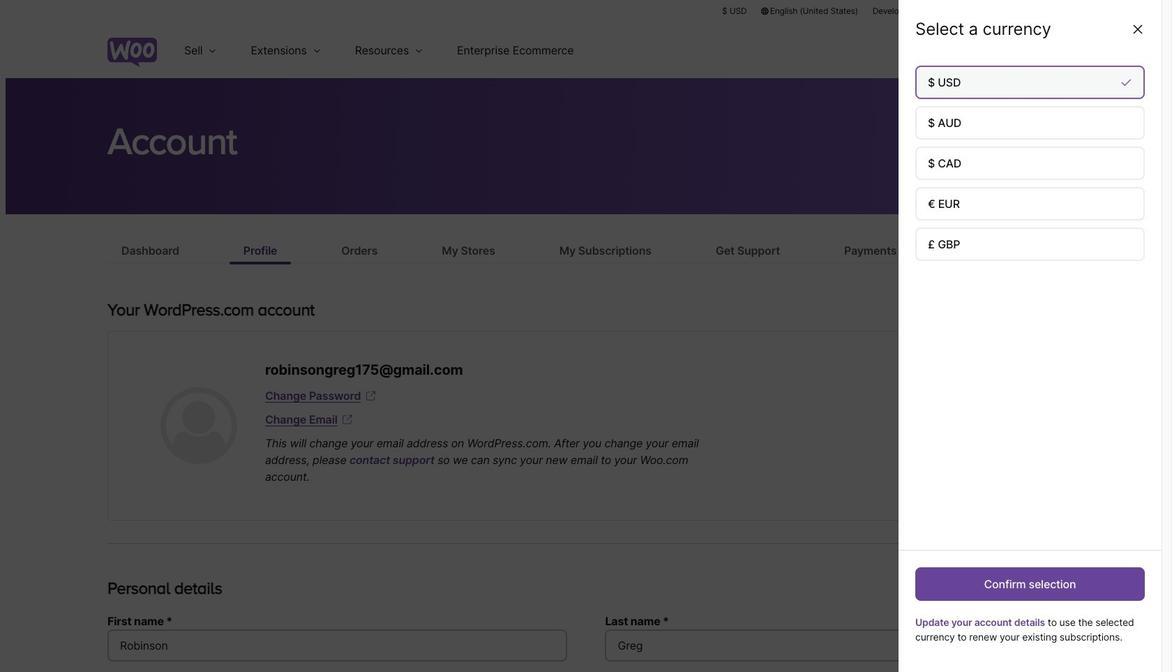 Task type: locate. For each thing, give the bounding box(es) containing it.
0 vertical spatial external link image
[[364, 389, 378, 403]]

None text field
[[107, 629, 567, 661]]

None text field
[[605, 629, 1065, 661]]

close selector image
[[1131, 22, 1145, 36]]

0 horizontal spatial external link image
[[340, 412, 354, 426]]

gravatar image image
[[161, 387, 237, 464]]

external link image
[[364, 389, 378, 403], [340, 412, 354, 426]]



Task type: describe. For each thing, give the bounding box(es) containing it.
1 horizontal spatial external link image
[[364, 389, 378, 403]]

service navigation menu element
[[982, 28, 1065, 73]]

1 vertical spatial external link image
[[340, 412, 354, 426]]

open account menu image
[[1043, 39, 1065, 61]]

search image
[[1007, 39, 1029, 61]]



Task type: vqa. For each thing, say whether or not it's contained in the screenshot.
days,
no



